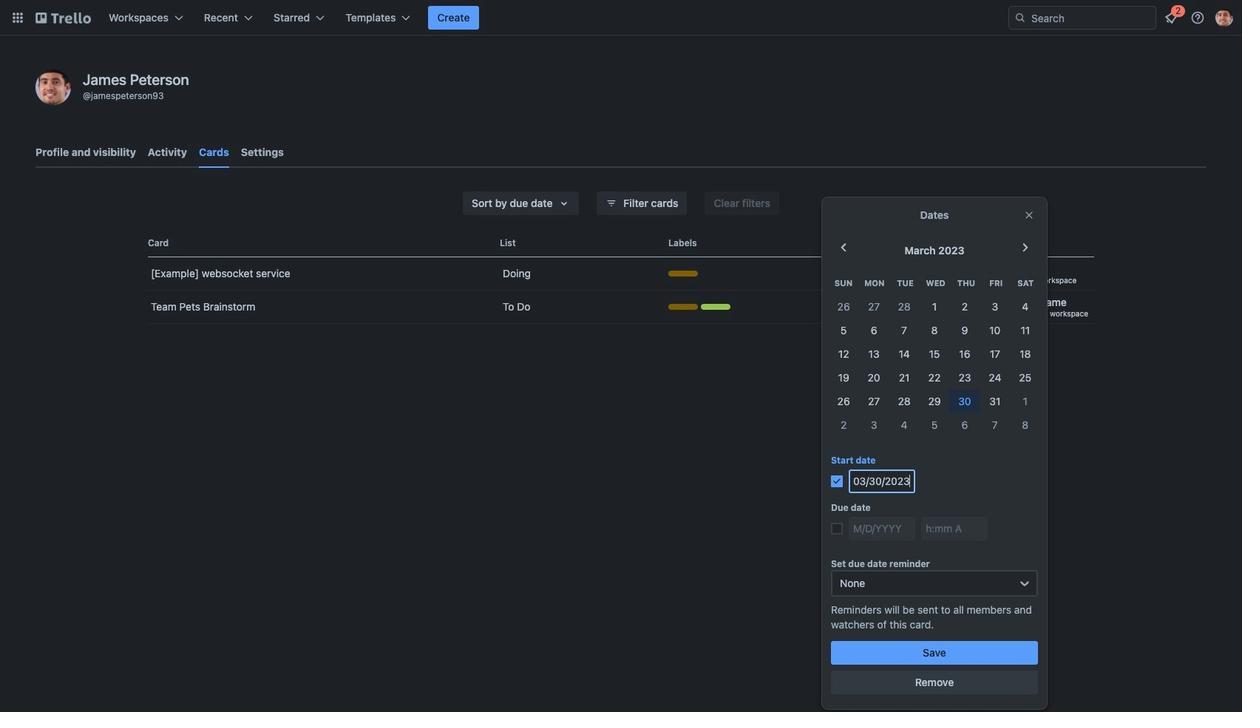 Task type: locate. For each thing, give the bounding box(es) containing it.
open information menu image
[[1191, 10, 1205, 25]]

Add time text field
[[921, 517, 988, 541]]

2 row from the top
[[829, 295, 1041, 319]]

row
[[829, 271, 1041, 295], [829, 295, 1041, 319], [829, 319, 1041, 342], [829, 342, 1041, 366], [829, 366, 1041, 390], [829, 390, 1041, 413], [829, 413, 1041, 437]]

cell
[[829, 295, 859, 319], [859, 295, 889, 319], [889, 295, 920, 319], [920, 295, 950, 319], [950, 295, 980, 319], [980, 295, 1010, 319], [1010, 295, 1041, 319], [829, 319, 859, 342], [859, 319, 889, 342], [889, 319, 920, 342], [920, 319, 950, 342], [950, 319, 980, 342], [980, 319, 1010, 342], [1010, 319, 1041, 342], [829, 342, 859, 366], [859, 342, 889, 366], [889, 342, 920, 366], [920, 342, 950, 366], [950, 342, 980, 366], [980, 342, 1010, 366], [1010, 342, 1041, 366], [829, 366, 859, 390], [859, 366, 889, 390], [889, 366, 920, 390], [920, 366, 950, 390], [950, 366, 980, 390], [980, 366, 1010, 390], [1010, 366, 1041, 390], [829, 390, 859, 413], [859, 390, 889, 413], [889, 390, 920, 413], [920, 390, 950, 413], [950, 390, 980, 413], [980, 390, 1010, 413], [1010, 390, 1041, 413], [829, 413, 859, 437], [859, 413, 889, 437], [889, 413, 920, 437], [920, 413, 950, 437], [950, 413, 980, 437], [980, 413, 1010, 437], [1010, 413, 1041, 437]]

4 row from the top
[[829, 342, 1041, 366]]

james peterson (jamespeterson93) image right open information menu image
[[1216, 9, 1233, 27]]

0 vertical spatial james peterson (jamespeterson93) image
[[1216, 9, 1233, 27]]

james peterson (jamespeterson93) image down back to home image
[[35, 70, 71, 105]]

1 vertical spatial james peterson (jamespeterson93) image
[[35, 70, 71, 105]]

grid
[[829, 271, 1041, 437]]

back to home image
[[35, 6, 91, 30]]

6 row from the top
[[829, 390, 1041, 413]]

1 horizontal spatial james peterson (jamespeterson93) image
[[1216, 9, 1233, 27]]

0 horizontal spatial james peterson (jamespeterson93) image
[[35, 70, 71, 105]]

color: yellow, title: none image
[[668, 304, 698, 310]]

james peterson (jamespeterson93) image
[[1216, 9, 1233, 27], [35, 70, 71, 105]]

primary element
[[0, 0, 1242, 35]]

row group
[[829, 295, 1041, 437]]

james peterson (jamespeterson93) image inside primary element
[[1216, 9, 1233, 27]]



Task type: describe. For each thing, give the bounding box(es) containing it.
close popover image
[[1023, 209, 1035, 221]]

color: bold lime, title: "team task" element
[[701, 304, 731, 310]]

M/D/YYYY text field
[[849, 470, 915, 493]]

Search field
[[1026, 7, 1156, 28]]

1 row from the top
[[829, 271, 1041, 295]]

M/D/YYYY text field
[[849, 517, 915, 541]]

3 row from the top
[[829, 319, 1041, 342]]

5 row from the top
[[829, 366, 1041, 390]]

7 row from the top
[[829, 413, 1041, 437]]

search image
[[1015, 12, 1026, 24]]

color: yellow, title: "ready to merge" element
[[668, 271, 698, 277]]

2 notifications image
[[1162, 9, 1180, 27]]



Task type: vqa. For each thing, say whether or not it's contained in the screenshot.
You
no



